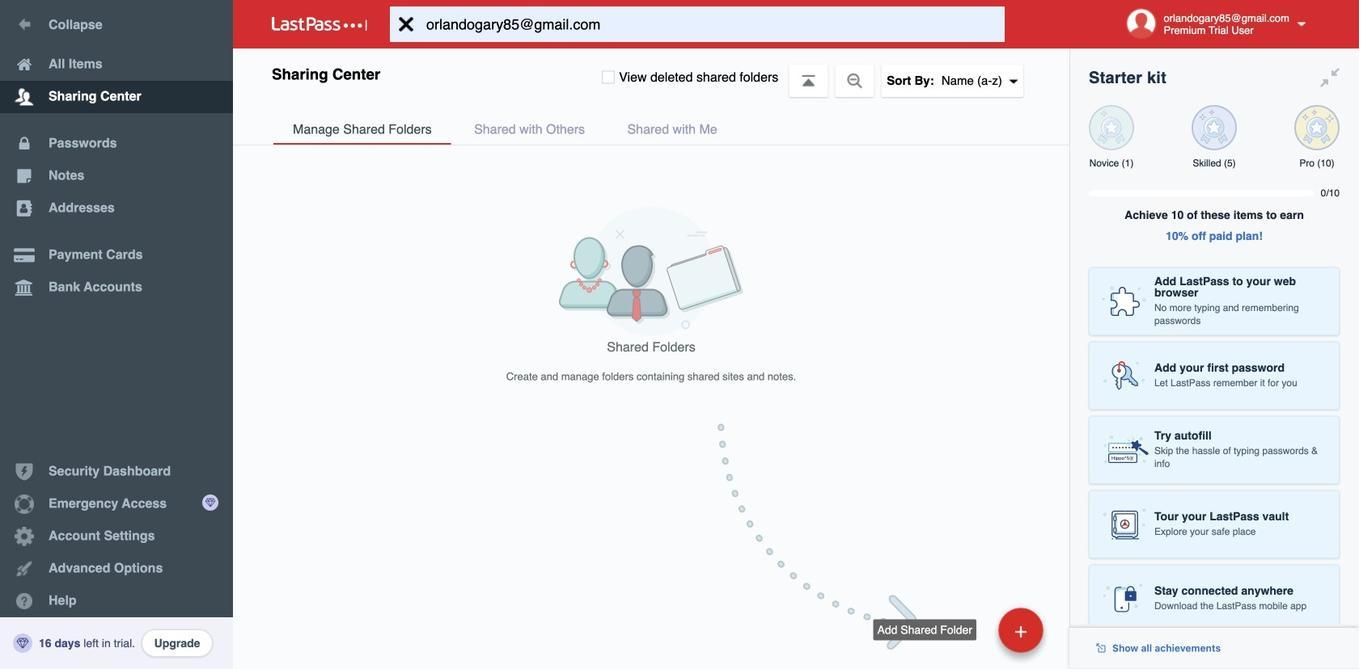 Task type: vqa. For each thing, say whether or not it's contained in the screenshot.
LastPass image
yes



Task type: locate. For each thing, give the bounding box(es) containing it.
Search search field
[[390, 6, 1036, 42]]



Task type: describe. For each thing, give the bounding box(es) containing it.
lastpass image
[[272, 17, 367, 32]]

search my shared folders text field
[[390, 6, 1036, 42]]

vault options navigation
[[233, 49, 1069, 97]]

clear search image
[[390, 6, 422, 42]]

new item navigation
[[718, 424, 1069, 670]]

main navigation navigation
[[0, 0, 233, 670]]



